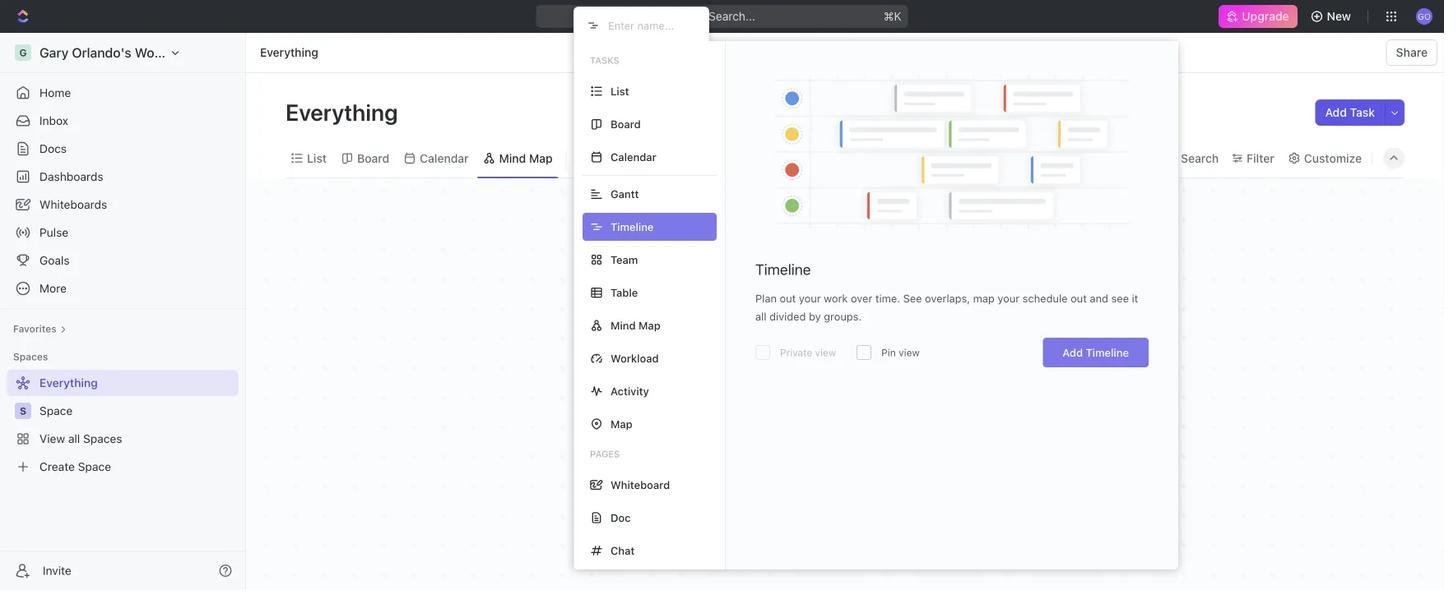 Task type: locate. For each thing, give the bounding box(es) containing it.
goals link
[[7, 248, 239, 274]]

0 vertical spatial list
[[611, 85, 629, 98]]

everything link
[[256, 43, 322, 63]]

map
[[529, 151, 553, 165], [639, 320, 661, 332], [611, 418, 633, 431]]

all
[[755, 311, 767, 323]]

1 horizontal spatial map
[[611, 418, 633, 431]]

board right list link
[[357, 151, 389, 165]]

add
[[1325, 106, 1347, 119], [1063, 347, 1083, 359]]

2 view from the left
[[899, 347, 920, 359]]

0 horizontal spatial map
[[529, 151, 553, 165]]

list down tasks
[[611, 85, 629, 98]]

upgrade link
[[1219, 5, 1297, 28]]

out up divided
[[780, 293, 796, 305]]

0 horizontal spatial timeline
[[755, 261, 811, 279]]

map up workload on the left bottom
[[639, 320, 661, 332]]

0 horizontal spatial mind map
[[499, 151, 553, 165]]

new
[[1327, 9, 1351, 23]]

mind right calendar link at top left
[[499, 151, 526, 165]]

timeline up the plan
[[755, 261, 811, 279]]

over
[[851, 293, 872, 305]]

whiteboards
[[39, 198, 107, 211]]

sidebar navigation
[[0, 33, 246, 591]]

calendar inside calendar link
[[420, 151, 469, 165]]

0 vertical spatial mind map
[[499, 151, 553, 165]]

1 horizontal spatial your
[[998, 293, 1020, 305]]

0 horizontal spatial out
[[780, 293, 796, 305]]

mind map
[[499, 151, 553, 165], [611, 320, 661, 332]]

mind map left view button
[[499, 151, 553, 165]]

tree
[[7, 370, 239, 481]]

workload
[[611, 353, 659, 365]]

1 vertical spatial timeline
[[1086, 347, 1129, 359]]

1 horizontal spatial board
[[611, 118, 641, 130]]

list
[[611, 85, 629, 98], [307, 151, 327, 165]]

view
[[815, 347, 836, 359], [899, 347, 920, 359]]

plan
[[755, 293, 777, 305]]

view button
[[573, 139, 627, 178]]

calendar
[[611, 151, 656, 163], [420, 151, 469, 165]]

1 vertical spatial mind
[[611, 320, 636, 332]]

1 vertical spatial board
[[357, 151, 389, 165]]

1 horizontal spatial timeline
[[1086, 347, 1129, 359]]

0 vertical spatial map
[[529, 151, 553, 165]]

spaces
[[13, 351, 48, 363]]

0 vertical spatial add
[[1325, 106, 1347, 119]]

schedule
[[1023, 293, 1068, 305]]

0 horizontal spatial mind
[[499, 151, 526, 165]]

board up view
[[611, 118, 641, 130]]

1 vertical spatial list
[[307, 151, 327, 165]]

mind
[[499, 151, 526, 165], [611, 320, 636, 332]]

1 horizontal spatial list
[[611, 85, 629, 98]]

0 vertical spatial mind
[[499, 151, 526, 165]]

pulse link
[[7, 220, 239, 246]]

2 out from the left
[[1071, 293, 1087, 305]]

1 horizontal spatial mind
[[611, 320, 636, 332]]

timeline
[[755, 261, 811, 279], [1086, 347, 1129, 359]]

mind down table
[[611, 320, 636, 332]]

whiteboard
[[611, 479, 670, 492]]

out left the "and"
[[1071, 293, 1087, 305]]

0 vertical spatial board
[[611, 118, 641, 130]]

mind map up workload on the left bottom
[[611, 320, 661, 332]]

invite
[[43, 564, 71, 578]]

your up the by
[[799, 293, 821, 305]]

out
[[780, 293, 796, 305], [1071, 293, 1087, 305]]

everything
[[260, 46, 318, 59], [286, 98, 403, 125]]

timeline down the "and"
[[1086, 347, 1129, 359]]

tree inside sidebar "navigation"
[[7, 370, 239, 481]]

add task button
[[1315, 100, 1385, 126]]

map left view button
[[529, 151, 553, 165]]

calendar link
[[417, 147, 469, 170]]

tasks
[[590, 55, 619, 66]]

1 view from the left
[[815, 347, 836, 359]]

inbox link
[[7, 108, 239, 134]]

1 horizontal spatial add
[[1325, 106, 1347, 119]]

calendar right board link
[[420, 151, 469, 165]]

board
[[611, 118, 641, 130], [357, 151, 389, 165]]

board link
[[354, 147, 389, 170]]

map down activity
[[611, 418, 633, 431]]

your right map
[[998, 293, 1020, 305]]

view right pin
[[899, 347, 920, 359]]

0 horizontal spatial your
[[799, 293, 821, 305]]

upgrade
[[1242, 9, 1289, 23]]

add inside button
[[1325, 106, 1347, 119]]

2 vertical spatial map
[[611, 418, 633, 431]]

search button
[[1159, 147, 1224, 170]]

doc
[[611, 512, 631, 525]]

work
[[824, 293, 848, 305]]

0 horizontal spatial view
[[815, 347, 836, 359]]

add task
[[1325, 106, 1375, 119]]

inbox
[[39, 114, 68, 128]]

view right private
[[815, 347, 836, 359]]

1 horizontal spatial view
[[899, 347, 920, 359]]

1 vertical spatial everything
[[286, 98, 403, 125]]

1 horizontal spatial out
[[1071, 293, 1087, 305]]

add left task at the right of page
[[1325, 106, 1347, 119]]

chat
[[611, 545, 635, 557]]

calendar up gantt
[[611, 151, 656, 163]]

overlaps,
[[925, 293, 970, 305]]

your
[[799, 293, 821, 305], [998, 293, 1020, 305]]

1 horizontal spatial mind map
[[611, 320, 661, 332]]

2 horizontal spatial map
[[639, 320, 661, 332]]

0 horizontal spatial add
[[1063, 347, 1083, 359]]

by
[[809, 311, 821, 323]]

customize button
[[1283, 147, 1367, 170]]

0 horizontal spatial calendar
[[420, 151, 469, 165]]

1 vertical spatial add
[[1063, 347, 1083, 359]]

groups.
[[824, 311, 862, 323]]

view for private view
[[815, 347, 836, 359]]

add for add task
[[1325, 106, 1347, 119]]

add down "schedule"
[[1063, 347, 1083, 359]]

0 vertical spatial everything
[[260, 46, 318, 59]]

goals
[[39, 254, 70, 267]]

search...
[[709, 9, 755, 23]]

docs
[[39, 142, 67, 156]]

list left board link
[[307, 151, 327, 165]]

add for add timeline
[[1063, 347, 1083, 359]]



Task type: vqa. For each thing, say whether or not it's contained in the screenshot.
first out from the right
yes



Task type: describe. For each thing, give the bounding box(es) containing it.
0 vertical spatial timeline
[[755, 261, 811, 279]]

table
[[611, 287, 638, 299]]

and
[[1090, 293, 1108, 305]]

list link
[[304, 147, 327, 170]]

⌘k
[[884, 9, 902, 23]]

share
[[1396, 46, 1428, 59]]

everything inside everything link
[[260, 46, 318, 59]]

1 your from the left
[[799, 293, 821, 305]]

pin
[[881, 347, 896, 359]]

team
[[611, 254, 638, 266]]

customize
[[1304, 151, 1362, 165]]

view
[[595, 151, 621, 165]]

Enter name... field
[[606, 19, 695, 33]]

pages
[[590, 449, 620, 460]]

add timeline
[[1063, 347, 1129, 359]]

private
[[780, 347, 812, 359]]

map inside mind map link
[[529, 151, 553, 165]]

1 vertical spatial mind map
[[611, 320, 661, 332]]

view for pin view
[[899, 347, 920, 359]]

pin view
[[881, 347, 920, 359]]

favorites button
[[7, 319, 73, 339]]

home
[[39, 86, 71, 100]]

1 horizontal spatial calendar
[[611, 151, 656, 163]]

divided
[[769, 311, 806, 323]]

dashboards link
[[7, 164, 239, 190]]

activity
[[611, 386, 649, 398]]

task
[[1350, 106, 1375, 119]]

0 horizontal spatial board
[[357, 151, 389, 165]]

private view
[[780, 347, 836, 359]]

map
[[973, 293, 995, 305]]

search
[[1181, 151, 1219, 165]]

1 vertical spatial map
[[639, 320, 661, 332]]

share button
[[1386, 39, 1438, 66]]

new button
[[1304, 3, 1361, 30]]

2 your from the left
[[998, 293, 1020, 305]]

see
[[903, 293, 922, 305]]

gantt
[[611, 188, 639, 200]]

whiteboards link
[[7, 192, 239, 218]]

0 horizontal spatial list
[[307, 151, 327, 165]]

mind map link
[[496, 147, 553, 170]]

view button
[[573, 147, 627, 170]]

time.
[[875, 293, 900, 305]]

see
[[1111, 293, 1129, 305]]

pulse
[[39, 226, 68, 239]]

docs link
[[7, 136, 239, 162]]

dashboards
[[39, 170, 103, 183]]

home link
[[7, 80, 239, 106]]

plan out your work over time. see overlaps, map your schedule out and see it all divided by groups.
[[755, 293, 1138, 323]]

favorites
[[13, 323, 57, 335]]

it
[[1132, 293, 1138, 305]]

1 out from the left
[[780, 293, 796, 305]]



